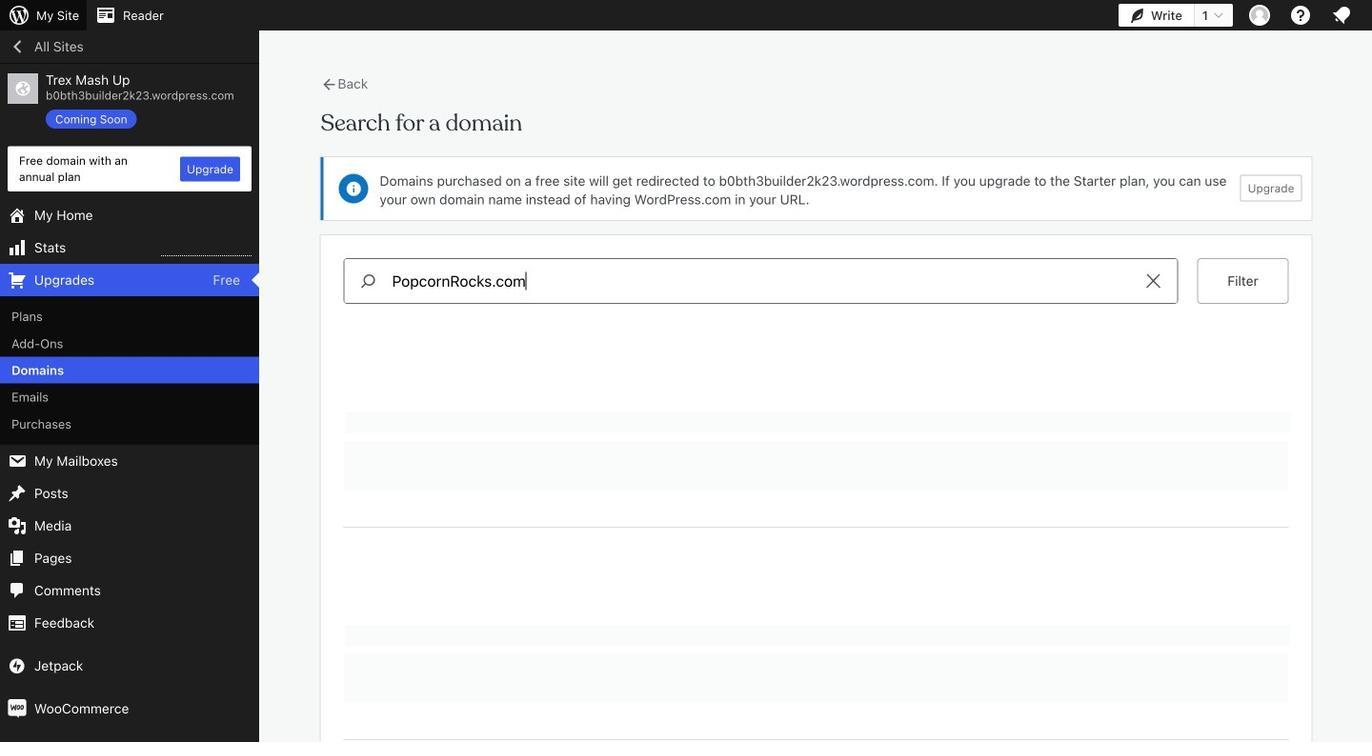 Task type: describe. For each thing, give the bounding box(es) containing it.
manage your notifications image
[[1330, 4, 1353, 27]]

my profile image
[[1249, 5, 1270, 26]]

help image
[[1289, 4, 1312, 27]]

highest hourly views 0 image
[[161, 244, 252, 256]]

What would you like your domain name to be? search field
[[392, 259, 1130, 303]]



Task type: vqa. For each thing, say whether or not it's contained in the screenshot.
first img from the top of the page
yes



Task type: locate. For each thing, give the bounding box(es) containing it.
2 img image from the top
[[8, 700, 27, 719]]

open search image
[[345, 270, 392, 293]]

None search field
[[344, 258, 1178, 304]]

img image
[[8, 657, 27, 676], [8, 700, 27, 719]]

1 vertical spatial img image
[[8, 700, 27, 719]]

1 img image from the top
[[8, 657, 27, 676]]

close search image
[[1130, 270, 1177, 293]]

0 vertical spatial img image
[[8, 657, 27, 676]]



